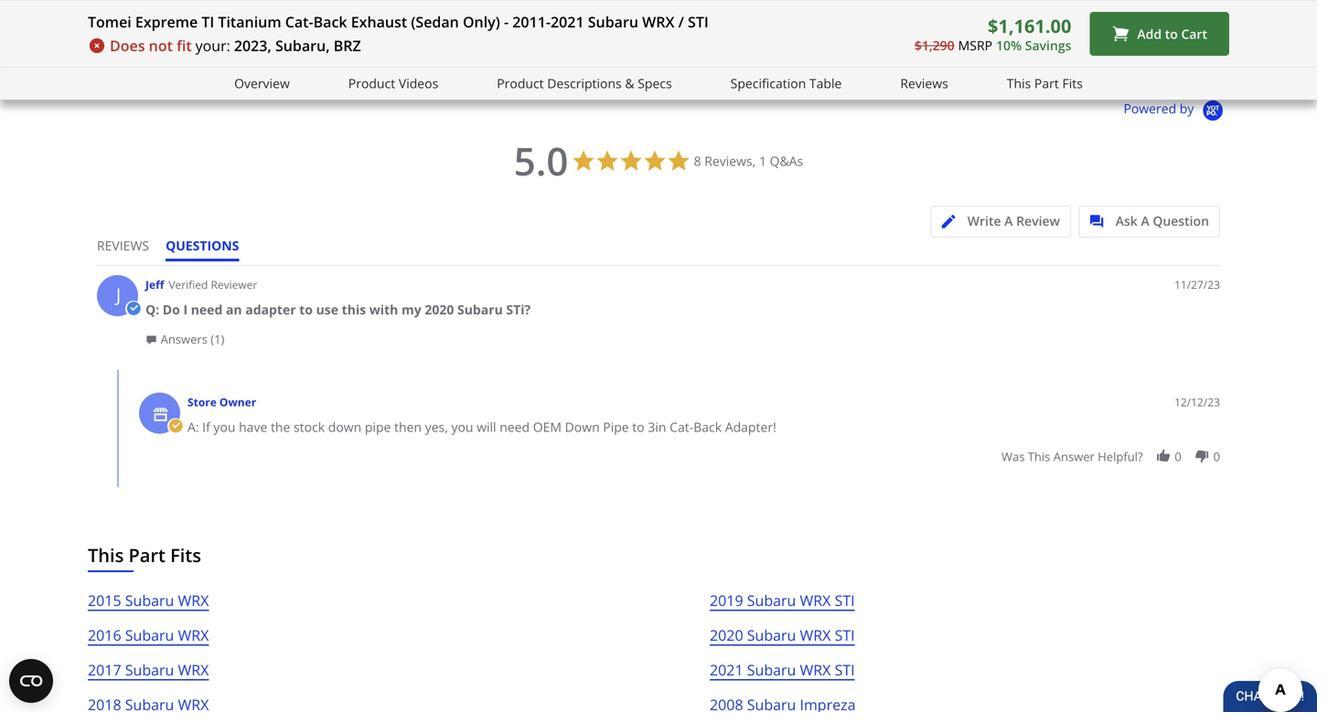 Task type: describe. For each thing, give the bounding box(es) containing it.
(7)
[[206, 30, 219, 45]]

if
[[202, 419, 210, 436]]

2016 subaru wrx link
[[88, 624, 209, 659]]

subaru for 2015 subaru wrx
[[125, 591, 174, 611]]

1 vertical spatial need
[[500, 419, 530, 436]]

1 horizontal spatial fits
[[1063, 75, 1083, 92]]

1 horizontal spatial -
[[504, 12, 509, 32]]

open widget image
[[9, 660, 53, 704]]

tab list containing reviews
[[97, 237, 256, 265]]

5 star image from the left
[[1028, 32, 1041, 46]]

pipe
[[603, 419, 629, 436]]

product descriptions & specs link
[[497, 73, 672, 94]]

0 horizontal spatial oem
[[356, 14, 382, 30]]

(sedan
[[411, 12, 459, 32]]

olm for olm jdm precision led lift gate...
[[663, 14, 689, 30]]

powered by link
[[1124, 100, 1230, 123]]

subispeed
[[1014, 14, 1072, 30]]

was this answer helpful?
[[1002, 449, 1143, 465]]

subaru for 2017 subaru wrx
[[125, 661, 174, 680]]

answers (1) button
[[145, 330, 225, 348]]

stock
[[592, 14, 622, 30]]

wrx for 2015 subaru wrx
[[178, 591, 209, 611]]

2 star image from the left
[[165, 32, 178, 46]]

wrx for 2020 subaru wrx sti
[[800, 626, 831, 645]]

savings
[[1025, 36, 1072, 54]]

1 vertical spatial this part fits
[[88, 543, 201, 568]]

powered by
[[1124, 100, 1198, 117]]

ngk laser iridium stock heat range...
[[488, 14, 698, 30]]

reviews
[[97, 237, 149, 254]]

stock
[[294, 419, 325, 436]]

0 vertical spatial need
[[191, 301, 223, 318]]

1 vertical spatial 2021
[[710, 661, 743, 680]]

9 total reviews element
[[313, 30, 459, 46]]

3 total reviews element for style
[[1189, 30, 1317, 46]]

by
[[1180, 100, 1194, 117]]

write a review
[[968, 212, 1060, 230]]

subaru for 2021 subaru wrx sti
[[747, 661, 796, 680]]

11/27/23
[[1175, 277, 1220, 292]]

1 horizontal spatial this
[[1028, 449, 1051, 465]]

write no frame image
[[942, 215, 965, 229]]

drl
[[1173, 14, 1195, 30]]

chat bubble image
[[145, 334, 157, 346]]

olm jdm precision led lift gate... link
[[663, 0, 852, 30]]

my
[[402, 301, 421, 318]]

range...
[[654, 14, 698, 30]]

store owner
[[188, 395, 256, 410]]

drain
[[277, 14, 307, 30]]

titanium
[[218, 12, 281, 32]]

0 vertical spatial cat-
[[285, 12, 313, 32]]

1 horizontal spatial back
[[694, 419, 722, 436]]

subispeed facelift jdm style drl +...
[[1014, 14, 1215, 30]]

cart
[[1182, 25, 1208, 42]]

1 horizontal spatial to
[[632, 419, 645, 436]]

brz
[[334, 36, 361, 55]]

store
[[188, 395, 217, 410]]

2019 subaru wrx sti link
[[710, 589, 855, 624]]

add to cart button
[[1090, 12, 1230, 56]]

olm jdm precision led lift gate...
[[663, 14, 852, 30]]

8
[[694, 152, 701, 170]]

with
[[369, 301, 398, 318]]

1 style from the left
[[1144, 14, 1170, 30]]

ask a question button
[[1079, 206, 1220, 238]]

msrp
[[959, 36, 993, 54]]

2019
[[710, 591, 743, 611]]

2017
[[88, 661, 121, 680]]

3 total reviews element for iridium
[[488, 30, 634, 46]]

&
[[625, 75, 635, 92]]

2019 subaru wrx sti
[[710, 591, 855, 611]]

precision
[[718, 14, 769, 30]]

4 star image from the left
[[340, 32, 354, 46]]

fumoto quick engine oil drain valve...
[[137, 14, 349, 30]]

1 star image from the left
[[151, 32, 165, 46]]

this part fits link
[[1007, 73, 1083, 94]]

product for product descriptions & specs
[[497, 75, 544, 92]]

ngk
[[488, 14, 513, 30]]

tomei expreme ti titanium cat-back exhaust (sedan only) - 2011-2021 subaru wrx / sti
[[88, 12, 709, 32]]

to inside add to cart button
[[1165, 25, 1178, 42]]

4 star image from the left
[[326, 32, 340, 46]]

ti
[[202, 12, 214, 32]]

0 vertical spatial 2020
[[425, 301, 454, 318]]

12/12/23
[[1175, 395, 1220, 410]]

table
[[810, 75, 842, 92]]

adapter
[[245, 301, 296, 318]]

down
[[328, 419, 362, 436]]

expreme
[[135, 12, 198, 32]]

5.0
[[514, 134, 568, 187]]

7 star image from the left
[[1189, 32, 1203, 46]]

1 horizontal spatial part
[[1035, 75, 1059, 92]]

subaru for 2019 subaru wrx sti
[[747, 591, 796, 611]]

jeff verified reviewer
[[145, 277, 257, 292]]

2020 subaru wrx sti
[[710, 626, 855, 645]]

0 horizontal spatial to
[[299, 301, 313, 318]]

questions
[[166, 237, 239, 254]]

2015 subaru wrx
[[88, 591, 209, 611]]

olm for olm oe style rain guar
[[1189, 14, 1215, 30]]

1 jdm from the left
[[692, 14, 715, 30]]

guar
[[1294, 14, 1317, 30]]

iridium
[[549, 14, 589, 30]]

adapter!
[[725, 419, 777, 436]]

does not fit your: 2023, subaru, brz
[[110, 36, 361, 55]]

a:  if you have the stock down pipe then yes, you will need oem down pipe to 3in cat-back adapter!
[[188, 419, 777, 436]]

olm oe style rain guar link
[[1189, 0, 1317, 30]]

1 vertical spatial fits
[[170, 543, 201, 568]]

product for product videos
[[348, 75, 395, 92]]

7 total reviews element
[[137, 30, 284, 46]]

sti for 2019 subaru wrx sti
[[835, 591, 855, 611]]

i
[[183, 301, 188, 318]]

2015 subaru wrx link
[[88, 589, 209, 624]]

question date 11/27/23 element
[[1175, 277, 1220, 293]]

down
[[565, 419, 600, 436]]

/
[[679, 12, 684, 32]]

wrx for 2021 subaru wrx sti
[[800, 661, 831, 680]]

a:
[[188, 419, 199, 436]]

oe
[[1218, 14, 1234, 30]]

sti?
[[506, 301, 531, 318]]

group containing was this answer helpful?
[[1002, 449, 1220, 465]]

$1,161.00 $1,290 msrp 10% savings
[[915, 13, 1072, 54]]

10%
[[996, 36, 1022, 54]]

wrx for 2019 subaru wrx sti
[[800, 591, 831, 611]]

q:
[[145, 301, 159, 318]]

1 star image from the left
[[137, 32, 151, 46]]

1 horizontal spatial cat-
[[670, 419, 694, 436]]

lift
[[796, 14, 814, 30]]

q: do i need an adapter to use this with my 2020 subaru sti?
[[145, 301, 531, 318]]

(1)
[[211, 331, 225, 348]]

engine
[[218, 14, 255, 30]]

1
[[759, 152, 767, 170]]

heat
[[625, 14, 651, 30]]

1 horizontal spatial 2020
[[710, 626, 743, 645]]

specification
[[731, 75, 806, 92]]



Task type: vqa. For each thing, say whether or not it's contained in the screenshot.
I
yes



Task type: locate. For each thing, give the bounding box(es) containing it.
quick
[[183, 14, 215, 30]]

sti right the / on the top right of page
[[688, 12, 709, 32]]

0 horizontal spatial 3 total reviews element
[[488, 30, 634, 46]]

specification table link
[[731, 73, 842, 94]]

0 horizontal spatial you
[[214, 419, 236, 436]]

ngk laser iridium stock heat range... link
[[488, 0, 698, 30]]

1 horizontal spatial 3 total reviews element
[[1189, 30, 1317, 46]]

1 3 total reviews element from the left
[[488, 30, 634, 46]]

answers
[[161, 331, 208, 348]]

need
[[191, 301, 223, 318], [500, 419, 530, 436]]

do
[[163, 301, 180, 318]]

1 oil from the left
[[258, 14, 274, 30]]

olm
[[663, 14, 689, 30], [1189, 14, 1215, 30]]

7 star image from the left
[[1041, 32, 1055, 46]]

1 horizontal spatial this
[[1007, 75, 1031, 92]]

0 horizontal spatial this
[[88, 543, 124, 568]]

this down 10%
[[1007, 75, 1031, 92]]

you left will
[[451, 419, 473, 436]]

owner
[[219, 395, 256, 410]]

0 vertical spatial this
[[342, 301, 366, 318]]

question
[[1153, 212, 1210, 230]]

wrx down 2019 subaru wrx sti link
[[800, 626, 831, 645]]

filter
[[404, 14, 431, 30]]

(2)
[[1083, 30, 1095, 45]]

gate...
[[817, 14, 852, 30]]

0 horizontal spatial oil
[[258, 14, 274, 30]]

2 you from the left
[[451, 419, 473, 436]]

0 horizontal spatial a
[[1005, 212, 1013, 230]]

- left laser
[[504, 12, 509, 32]]

j
[[116, 282, 121, 307]]

6 star image from the left
[[1014, 32, 1028, 46]]

2021 right laser
[[551, 12, 584, 32]]

subaru for 2016 subaru wrx
[[125, 626, 174, 645]]

this up 2015
[[88, 543, 124, 568]]

a right the write
[[1005, 212, 1013, 230]]

1 product from the left
[[348, 75, 395, 92]]

wrx
[[642, 12, 675, 32], [178, 591, 209, 611], [800, 591, 831, 611], [178, 626, 209, 645], [800, 626, 831, 645], [178, 661, 209, 680], [800, 661, 831, 680]]

2017 subaru wrx
[[88, 661, 209, 680]]

2 vertical spatial to
[[632, 419, 645, 436]]

2020 down 2019
[[710, 626, 743, 645]]

wrx left the / on the top right of page
[[642, 12, 675, 32]]

2 jdm from the left
[[1118, 14, 1141, 30]]

2 star image from the left
[[178, 32, 192, 46]]

to left 3in
[[632, 419, 645, 436]]

back left adapter!
[[694, 419, 722, 436]]

part up 2015 subaru wrx
[[129, 543, 166, 568]]

circle checkmark image
[[125, 301, 141, 317]]

0 vertical spatial 2021
[[551, 12, 584, 32]]

this part fits down savings
[[1007, 75, 1083, 92]]

5 star image from the left
[[354, 32, 367, 46]]

back up brz
[[313, 12, 347, 32]]

vote down answer by store owner on 12 dec 2023 image
[[1194, 449, 1210, 465]]

wrx for 2016 subaru wrx
[[178, 626, 209, 645]]

8 reviews, 1 q&as
[[694, 152, 803, 170]]

2 olm from the left
[[1189, 14, 1215, 30]]

2 style from the left
[[1237, 14, 1264, 30]]

3 star image from the left
[[313, 32, 326, 46]]

product descriptions & specs
[[497, 75, 672, 92]]

2 total reviews element
[[1014, 30, 1160, 46]]

dialog image
[[1090, 215, 1113, 229]]

fits up 2015 subaru wrx
[[170, 543, 201, 568]]

0 horizontal spatial olm
[[663, 14, 689, 30]]

this
[[1007, 75, 1031, 92], [88, 543, 124, 568]]

0 horizontal spatial 0
[[1175, 449, 1182, 465]]

answer
[[1054, 449, 1095, 465]]

0 horizontal spatial product
[[348, 75, 395, 92]]

product videos
[[348, 75, 438, 92]]

0 vertical spatial back
[[313, 12, 347, 32]]

subispeed facelift jdm style drl +... link
[[1014, 0, 1215, 30]]

style left drl
[[1144, 14, 1170, 30]]

have
[[239, 419, 267, 436]]

0 horizontal spatial style
[[1144, 14, 1170, 30]]

0 horizontal spatial 2020
[[425, 301, 454, 318]]

a
[[1005, 212, 1013, 230], [1141, 212, 1150, 230]]

0 right vote up answer by store owner on 12 dec 2023 icon
[[1175, 449, 1182, 465]]

(12)
[[907, 30, 926, 45]]

0 vertical spatial this part fits
[[1007, 75, 1083, 92]]

1 horizontal spatial 2021
[[710, 661, 743, 680]]

reviews
[[901, 75, 949, 92]]

2 horizontal spatial to
[[1165, 25, 1178, 42]]

oem up brz
[[356, 14, 382, 30]]

12 total reviews element
[[839, 30, 985, 46]]

oem
[[356, 14, 382, 30], [533, 419, 562, 436]]

1 horizontal spatial need
[[500, 419, 530, 436]]

wrx down 2016 subaru wrx link
[[178, 661, 209, 680]]

1 0 from the left
[[1175, 449, 1182, 465]]

2021 subaru wrx sti
[[710, 661, 855, 680]]

sti down the 2020 subaru wrx sti link
[[835, 661, 855, 680]]

verified
[[169, 277, 208, 292]]

vote up answer by store owner on 12 dec 2023 image
[[1156, 449, 1172, 465]]

$1,161.00
[[988, 13, 1072, 38]]

0 horizontal spatial need
[[191, 301, 223, 318]]

this right 'use'
[[342, 301, 366, 318]]

0 horizontal spatial this
[[342, 301, 366, 318]]

wrx down '2015 subaru wrx' link
[[178, 626, 209, 645]]

6 star image from the left
[[1055, 32, 1069, 46]]

to
[[1165, 25, 1178, 42], [299, 301, 313, 318], [632, 419, 645, 436]]

wrx up 2020 subaru wrx sti
[[800, 591, 831, 611]]

1 vertical spatial this
[[1028, 449, 1051, 465]]

5.0 star rating element
[[514, 134, 568, 187]]

2 3 total reviews element from the left
[[1189, 30, 1317, 46]]

1 horizontal spatial jdm
[[1118, 14, 1141, 30]]

cat- up the subaru,
[[285, 12, 313, 32]]

not
[[149, 36, 173, 55]]

$1,290
[[915, 36, 955, 54]]

2015-
[[441, 14, 472, 30]]

2020
[[425, 301, 454, 318], [710, 626, 743, 645]]

need right i
[[191, 301, 223, 318]]

2017 subaru wrx link
[[88, 659, 209, 693]]

a for write
[[1005, 212, 1013, 230]]

store image
[[153, 407, 169, 423]]

olm right heat
[[663, 14, 689, 30]]

subaru oem oil filter - 2015-2024... link
[[313, 0, 509, 30]]

0 right vote down answer by store owner on 12 dec 2023 icon at the bottom of page
[[1214, 449, 1220, 465]]

1 a from the left
[[1005, 212, 1013, 230]]

answer date 12/12/23 element
[[1175, 395, 1220, 410]]

star image
[[137, 32, 151, 46], [178, 32, 192, 46], [192, 32, 206, 46], [326, 32, 340, 46], [1028, 32, 1041, 46], [1055, 32, 1069, 46], [1189, 32, 1203, 46]]

sti up 2020 subaru wrx sti
[[835, 591, 855, 611]]

0 horizontal spatial jdm
[[692, 14, 715, 30]]

2023,
[[234, 36, 272, 55]]

2020 subaru wrx sti link
[[710, 624, 855, 659]]

tab list
[[97, 237, 256, 265]]

fits down savings
[[1063, 75, 1083, 92]]

write
[[968, 212, 1001, 230]]

sti down 2019 subaru wrx sti link
[[835, 626, 855, 645]]

jdm right facelift
[[1118, 14, 1141, 30]]

2020 right my
[[425, 301, 454, 318]]

sti
[[688, 12, 709, 32], [835, 591, 855, 611], [835, 626, 855, 645], [835, 661, 855, 680]]

- right filter
[[435, 14, 438, 30]]

3 total reviews element
[[488, 30, 634, 46], [1189, 30, 1317, 46]]

0 vertical spatial this
[[1007, 75, 1031, 92]]

overview link
[[234, 73, 290, 94]]

does
[[110, 36, 145, 55]]

a for ask
[[1141, 212, 1150, 230]]

subaru for 2020 subaru wrx sti
[[747, 626, 796, 645]]

0 vertical spatial to
[[1165, 25, 1178, 42]]

circle checkmark image
[[167, 419, 183, 435]]

specification table
[[731, 75, 842, 92]]

use
[[316, 301, 339, 318]]

subaru
[[588, 12, 639, 32], [313, 14, 352, 30], [457, 301, 503, 318], [125, 591, 174, 611], [747, 591, 796, 611], [125, 626, 174, 645], [747, 626, 796, 645], [125, 661, 174, 680], [747, 661, 796, 680]]

1 vertical spatial oem
[[533, 419, 562, 436]]

laser
[[516, 14, 546, 30]]

to left 'use'
[[299, 301, 313, 318]]

2016
[[88, 626, 121, 645]]

review
[[1017, 212, 1060, 230]]

1 vertical spatial cat-
[[670, 419, 694, 436]]

oil
[[258, 14, 274, 30], [385, 14, 400, 30]]

0 horizontal spatial part
[[129, 543, 166, 568]]

1 vertical spatial this
[[88, 543, 124, 568]]

rain
[[1267, 14, 1291, 30]]

3in
[[648, 419, 666, 436]]

0 vertical spatial fits
[[1063, 75, 1083, 92]]

1 horizontal spatial 0
[[1214, 449, 1220, 465]]

1 horizontal spatial style
[[1237, 14, 1264, 30]]

jdm
[[692, 14, 715, 30], [1118, 14, 1141, 30]]

group
[[1002, 449, 1220, 465]]

this right "was"
[[1028, 449, 1051, 465]]

helpful?
[[1098, 449, 1143, 465]]

0 horizontal spatial back
[[313, 12, 347, 32]]

this part fits up 2015 subaru wrx
[[88, 543, 201, 568]]

this inside this part fits link
[[1007, 75, 1031, 92]]

descriptions
[[547, 75, 622, 92]]

oil inside 'link'
[[258, 14, 274, 30]]

0 horizontal spatial 2021
[[551, 12, 584, 32]]

1 you from the left
[[214, 419, 236, 436]]

part down savings
[[1035, 75, 1059, 92]]

reviews,
[[705, 152, 756, 170]]

1 horizontal spatial you
[[451, 419, 473, 436]]

tomei
[[88, 12, 132, 32]]

0 horizontal spatial this part fits
[[88, 543, 201, 568]]

olm left oe
[[1189, 14, 1215, 30]]

cat- right 3in
[[670, 419, 694, 436]]

back
[[313, 12, 347, 32], [694, 419, 722, 436]]

wrx for 2017 subaru wrx
[[178, 661, 209, 680]]

jdm right the / on the top right of page
[[692, 14, 715, 30]]

0 horizontal spatial cat-
[[285, 12, 313, 32]]

to right "add"
[[1165, 25, 1178, 42]]

1 vertical spatial back
[[694, 419, 722, 436]]

1 horizontal spatial this part fits
[[1007, 75, 1083, 92]]

sti for 2020 subaru wrx sti
[[835, 626, 855, 645]]

2 a from the left
[[1141, 212, 1150, 230]]

0 horizontal spatial -
[[435, 14, 438, 30]]

part
[[1035, 75, 1059, 92], [129, 543, 166, 568]]

need right will
[[500, 419, 530, 436]]

0 vertical spatial part
[[1035, 75, 1059, 92]]

ask a question
[[1116, 212, 1210, 230]]

2021 subaru wrx sti link
[[710, 659, 855, 693]]

this part fits
[[1007, 75, 1083, 92], [88, 543, 201, 568]]

1 vertical spatial 2020
[[710, 626, 743, 645]]

oem left down on the bottom of page
[[533, 419, 562, 436]]

cat-
[[285, 12, 313, 32], [670, 419, 694, 436]]

0 horizontal spatial fits
[[170, 543, 201, 568]]

0 vertical spatial oem
[[356, 14, 382, 30]]

1 horizontal spatial olm
[[1189, 14, 1215, 30]]

wrx up 2016 subaru wrx
[[178, 591, 209, 611]]

facelift
[[1076, 14, 1115, 30]]

1 vertical spatial to
[[299, 301, 313, 318]]

2024...
[[472, 14, 509, 30]]

sti for 2021 subaru wrx sti
[[835, 661, 855, 680]]

was
[[1002, 449, 1025, 465]]

answers (1)
[[161, 331, 225, 348]]

product down laser
[[497, 75, 544, 92]]

wrx down the 2020 subaru wrx sti link
[[800, 661, 831, 680]]

1 vertical spatial part
[[129, 543, 166, 568]]

1 horizontal spatial product
[[497, 75, 544, 92]]

a right ask
[[1141, 212, 1150, 230]]

subaru oem oil filter - 2015-2024...
[[313, 14, 509, 30]]

then
[[394, 419, 422, 436]]

this
[[342, 301, 366, 318], [1028, 449, 1051, 465]]

2 0 from the left
[[1214, 449, 1220, 465]]

an
[[226, 301, 242, 318]]

star image
[[151, 32, 165, 46], [165, 32, 178, 46], [313, 32, 326, 46], [340, 32, 354, 46], [354, 32, 367, 46], [1014, 32, 1028, 46], [1041, 32, 1055, 46]]

1 horizontal spatial oil
[[385, 14, 400, 30]]

1 horizontal spatial a
[[1141, 212, 1150, 230]]

product down brz
[[348, 75, 395, 92]]

style right oe
[[1237, 14, 1264, 30]]

1 olm from the left
[[663, 14, 689, 30]]

1 horizontal spatial oem
[[533, 419, 562, 436]]

2021 down the 2020 subaru wrx sti link
[[710, 661, 743, 680]]

2 oil from the left
[[385, 14, 400, 30]]

2 product from the left
[[497, 75, 544, 92]]

3 star image from the left
[[192, 32, 206, 46]]

you right the 'if'
[[214, 419, 236, 436]]



